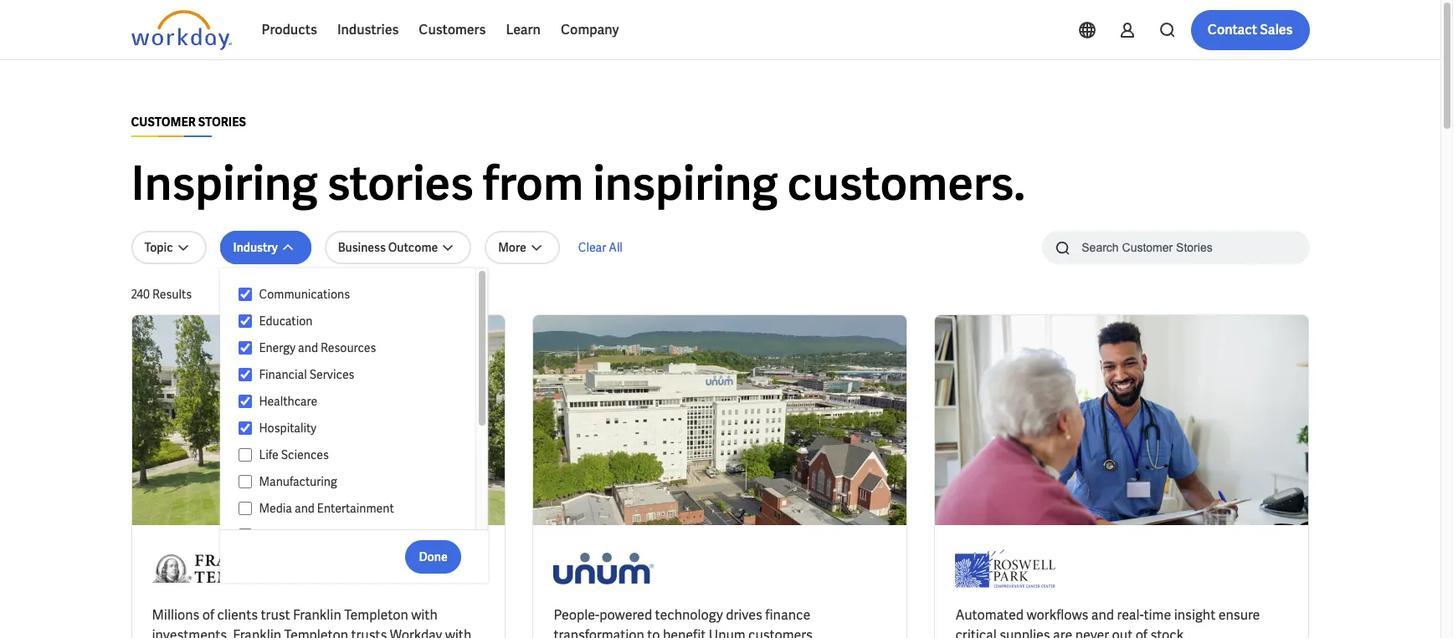 Task type: describe. For each thing, give the bounding box(es) containing it.
business outcome button
[[325, 231, 471, 265]]

finance
[[765, 607, 811, 625]]

workflows
[[1027, 607, 1089, 625]]

inspiring stories from inspiring customers.
[[131, 153, 1026, 214]]

company button
[[551, 10, 629, 50]]

0 vertical spatial templeton
[[344, 607, 408, 625]]

technology
[[655, 607, 723, 625]]

unum image
[[554, 546, 654, 593]]

energy and resources link
[[252, 338, 459, 358]]

of inside automated workflows and real-time insight ensure critical supplies are never out of stock.
[[1136, 627, 1148, 639]]

contact sales
[[1208, 21, 1293, 39]]

0 horizontal spatial franklin
[[233, 627, 281, 639]]

customers. inside people-powered technology drives finance transformation to benefit unum customers.
[[749, 627, 816, 639]]

learn button
[[496, 10, 551, 50]]

hospitality
[[259, 421, 316, 436]]

learn
[[506, 21, 541, 39]]

manufacturing link
[[252, 472, 459, 492]]

nonprofit link
[[252, 526, 459, 546]]

energy and resources
[[259, 341, 376, 356]]

hospitality link
[[252, 419, 459, 439]]

products button
[[252, 10, 327, 50]]

done button
[[406, 540, 461, 574]]

communications
[[259, 287, 350, 302]]

business outcome
[[338, 240, 438, 255]]

healthcare
[[259, 394, 317, 409]]

topic
[[144, 240, 173, 255]]

inspiring
[[593, 153, 778, 214]]

are
[[1053, 627, 1073, 639]]

communications link
[[252, 285, 459, 305]]

education link
[[252, 311, 459, 332]]

life sciences link
[[252, 445, 459, 465]]

investments.
[[152, 627, 230, 639]]

industry button
[[220, 231, 311, 265]]

and for resources
[[298, 341, 318, 356]]

business
[[338, 240, 386, 255]]

from
[[483, 153, 584, 214]]

trusts
[[351, 627, 387, 639]]

benefit
[[663, 627, 706, 639]]

stories
[[327, 153, 474, 214]]

customers
[[419, 21, 486, 39]]

sciences
[[281, 448, 329, 463]]

more button
[[485, 231, 560, 265]]

clear
[[578, 240, 606, 255]]

entertainment
[[317, 501, 394, 517]]

unum
[[709, 627, 746, 639]]

energy
[[259, 341, 296, 356]]

critical
[[956, 627, 997, 639]]

240
[[131, 287, 150, 302]]

clear all button
[[573, 231, 628, 265]]

and inside automated workflows and real-time insight ensure critical supplies are never out of stock.
[[1091, 607, 1114, 625]]

1 horizontal spatial franklin
[[293, 607, 341, 625]]

Search Customer Stories text field
[[1072, 233, 1277, 262]]

supplies
[[1000, 627, 1050, 639]]

more
[[498, 240, 526, 255]]

workday
[[390, 627, 442, 639]]



Task type: locate. For each thing, give the bounding box(es) containing it.
automated workflows and real-time insight ensure critical supplies are never out of stock.
[[956, 607, 1260, 639]]

millions
[[152, 607, 200, 625]]

life
[[259, 448, 279, 463]]

0 horizontal spatial of
[[202, 607, 214, 625]]

stock.
[[1151, 627, 1187, 639]]

real-
[[1117, 607, 1144, 625]]

company
[[561, 21, 619, 39]]

media
[[259, 501, 292, 517]]

services
[[309, 368, 355, 383]]

and for entertainment
[[295, 501, 315, 517]]

with
[[411, 607, 438, 625]]

customers button
[[409, 10, 496, 50]]

drives
[[726, 607, 763, 625]]

media and entertainment link
[[252, 499, 459, 519]]

nonprofit
[[259, 528, 310, 543]]

never
[[1075, 627, 1109, 639]]

and inside energy and resources link
[[298, 341, 318, 356]]

1 vertical spatial and
[[295, 501, 315, 517]]

and
[[298, 341, 318, 356], [295, 501, 315, 517], [1091, 607, 1114, 625]]

franklin right trust
[[293, 607, 341, 625]]

240 results
[[131, 287, 192, 302]]

of inside millions of clients trust franklin templeton with investments. franklin templeton trusts workday wit
[[202, 607, 214, 625]]

go to the homepage image
[[131, 10, 231, 50]]

contact
[[1208, 21, 1257, 39]]

results
[[152, 287, 192, 302]]

financial
[[259, 368, 307, 383]]

healthcare link
[[252, 392, 459, 412]]

and inside the media and entertainment link
[[295, 501, 315, 517]]

people-
[[554, 607, 600, 625]]

manufacturing
[[259, 475, 337, 490]]

time
[[1144, 607, 1171, 625]]

outcome
[[388, 240, 438, 255]]

inspiring
[[131, 153, 318, 214]]

contact sales link
[[1191, 10, 1310, 50]]

done
[[419, 550, 448, 565]]

resources
[[321, 341, 376, 356]]

0 vertical spatial franklin
[[293, 607, 341, 625]]

financial services link
[[252, 365, 459, 385]]

clear all
[[578, 240, 623, 255]]

franklin templeton companies, llc image
[[152, 546, 299, 593]]

products
[[262, 21, 317, 39]]

of up 'investments.'
[[202, 607, 214, 625]]

and up financial services
[[298, 341, 318, 356]]

industry
[[233, 240, 278, 255]]

1 vertical spatial franklin
[[233, 627, 281, 639]]

1 horizontal spatial of
[[1136, 627, 1148, 639]]

0 vertical spatial and
[[298, 341, 318, 356]]

of
[[202, 607, 214, 625], [1136, 627, 1148, 639]]

automated
[[956, 607, 1024, 625]]

industries button
[[327, 10, 409, 50]]

sales
[[1260, 21, 1293, 39]]

2 vertical spatial and
[[1091, 607, 1114, 625]]

franklin down trust
[[233, 627, 281, 639]]

0 vertical spatial customers.
[[787, 153, 1026, 214]]

millions of clients trust franklin templeton with investments. franklin templeton trusts workday wit
[[152, 607, 472, 639]]

customer stories
[[131, 115, 246, 130]]

financial services
[[259, 368, 355, 383]]

education
[[259, 314, 313, 329]]

insight
[[1174, 607, 1216, 625]]

templeton
[[344, 607, 408, 625], [284, 627, 348, 639]]

customer
[[131, 115, 196, 130]]

franklin
[[293, 607, 341, 625], [233, 627, 281, 639]]

clients
[[217, 607, 258, 625]]

trust
[[261, 607, 290, 625]]

people-powered technology drives finance transformation to benefit unum customers.
[[554, 607, 816, 639]]

of right out
[[1136, 627, 1148, 639]]

topic button
[[131, 231, 206, 265]]

1 vertical spatial customers.
[[749, 627, 816, 639]]

templeton down trust
[[284, 627, 348, 639]]

out
[[1112, 627, 1133, 639]]

None checkbox
[[238, 287, 252, 302], [238, 314, 252, 329], [238, 341, 252, 356], [238, 368, 252, 383], [238, 394, 252, 409], [238, 501, 252, 517], [238, 528, 252, 543], [238, 287, 252, 302], [238, 314, 252, 329], [238, 341, 252, 356], [238, 368, 252, 383], [238, 394, 252, 409], [238, 501, 252, 517], [238, 528, 252, 543]]

all
[[609, 240, 623, 255]]

to
[[647, 627, 660, 639]]

0 vertical spatial of
[[202, 607, 214, 625]]

stories
[[198, 115, 246, 130]]

customers.
[[787, 153, 1026, 214], [749, 627, 816, 639]]

industries
[[337, 21, 399, 39]]

life sciences
[[259, 448, 329, 463]]

transformation
[[554, 627, 645, 639]]

ensure
[[1219, 607, 1260, 625]]

None checkbox
[[238, 421, 252, 436], [238, 448, 252, 463], [238, 475, 252, 490], [238, 421, 252, 436], [238, 448, 252, 463], [238, 475, 252, 490]]

templeton up the trusts at the left bottom of the page
[[344, 607, 408, 625]]

roswell park comprehensive cancer center (roswell park cancer institute) image
[[956, 546, 1056, 593]]

powered
[[600, 607, 652, 625]]

media and entertainment
[[259, 501, 394, 517]]

and down manufacturing
[[295, 501, 315, 517]]

and up never
[[1091, 607, 1114, 625]]

1 vertical spatial templeton
[[284, 627, 348, 639]]

1 vertical spatial of
[[1136, 627, 1148, 639]]



Task type: vqa. For each thing, say whether or not it's contained in the screenshot.
real-
yes



